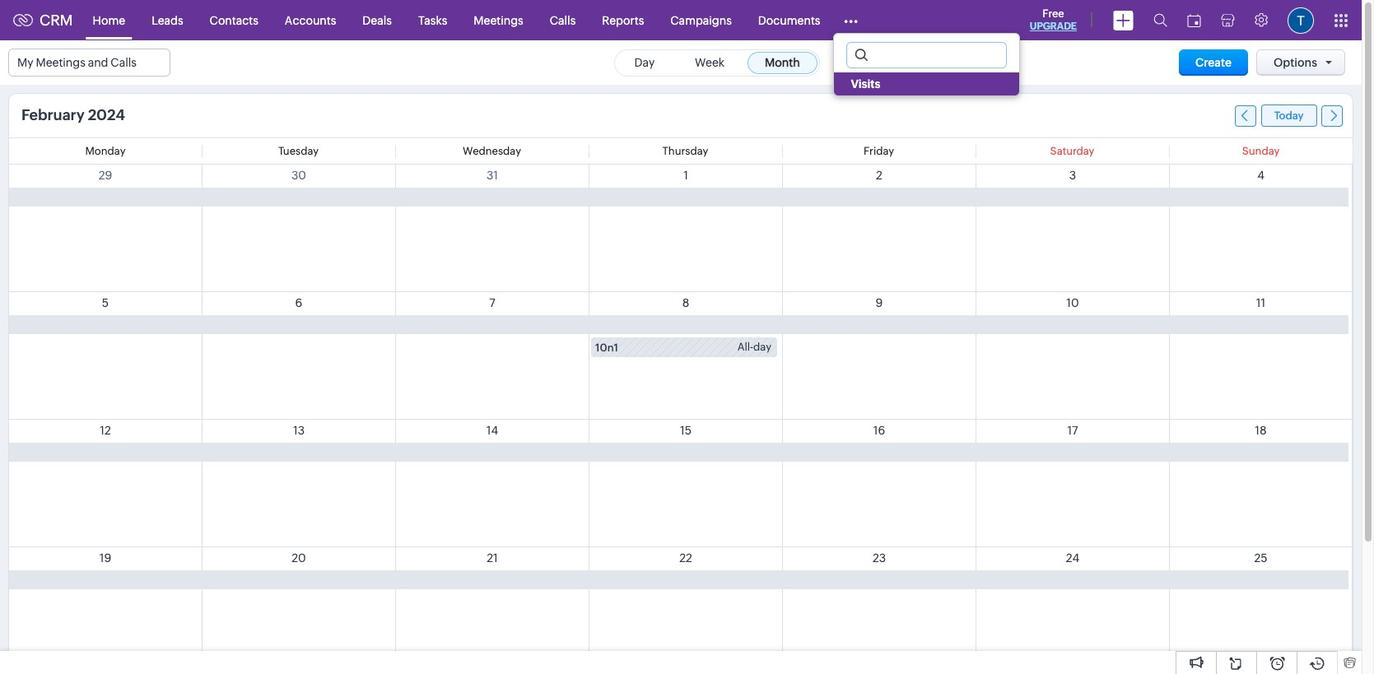 Task type: vqa. For each thing, say whether or not it's contained in the screenshot.
13
yes



Task type: locate. For each thing, give the bounding box(es) containing it.
1 vertical spatial meetings
[[36, 56, 85, 69]]

upgrade
[[1030, 21, 1077, 32]]

deals link
[[349, 0, 405, 40]]

create menu element
[[1103, 0, 1144, 40]]

0 horizontal spatial meetings
[[36, 56, 85, 69]]

8
[[682, 296, 689, 310]]

22
[[679, 552, 692, 565]]

1 horizontal spatial meetings
[[474, 14, 524, 27]]

1 horizontal spatial calls
[[550, 14, 576, 27]]

calls
[[550, 14, 576, 27], [111, 56, 137, 69]]

profile element
[[1278, 0, 1324, 40]]

crm link
[[13, 12, 73, 29]]

friday
[[864, 145, 894, 157]]

tasks
[[418, 14, 447, 27]]

week
[[695, 56, 725, 69]]

calls link
[[537, 0, 589, 40]]

visits link
[[835, 72, 1020, 95]]

free
[[1043, 7, 1064, 20]]

meetings link
[[461, 0, 537, 40]]

leads
[[152, 14, 183, 27]]

all-day
[[738, 341, 772, 353]]

11
[[1256, 296, 1266, 310]]

6
[[295, 296, 303, 310]]

week link
[[678, 51, 742, 74]]

deals
[[363, 14, 392, 27]]

4
[[1258, 169, 1265, 182]]

tuesday
[[278, 145, 319, 157]]

meetings right my on the top left of the page
[[36, 56, 85, 69]]

wednesday
[[463, 145, 521, 157]]

options
[[1274, 56, 1318, 69]]

accounts
[[285, 14, 336, 27]]

my
[[17, 56, 33, 69]]

profile image
[[1288, 7, 1314, 33]]

home link
[[80, 0, 138, 40]]

all-
[[738, 341, 754, 353]]

9
[[876, 296, 883, 310]]

contacts link
[[196, 0, 272, 40]]

5
[[102, 296, 109, 310]]

day
[[754, 341, 772, 353]]

meetings
[[474, 14, 524, 27], [36, 56, 85, 69]]

tasks link
[[405, 0, 461, 40]]

23
[[873, 552, 886, 565]]

monday
[[85, 145, 126, 157]]

7
[[489, 296, 495, 310]]

10n1
[[595, 342, 619, 354]]

and
[[88, 56, 108, 69]]

16
[[874, 424, 885, 437]]

13
[[293, 424, 305, 437]]

12
[[100, 424, 111, 437]]

meetings left 'calls' link
[[474, 14, 524, 27]]

1 vertical spatial calls
[[111, 56, 137, 69]]

21
[[487, 552, 498, 565]]

crm
[[40, 12, 73, 29]]

24
[[1066, 552, 1080, 565]]

february 2024
[[21, 106, 125, 124]]

accounts link
[[272, 0, 349, 40]]

calls right and
[[111, 56, 137, 69]]

calls left 'reports' link
[[550, 14, 576, 27]]

free upgrade
[[1030, 7, 1077, 32]]

search element
[[1144, 0, 1178, 40]]

3
[[1070, 169, 1076, 182]]

campaigns
[[671, 14, 732, 27]]

20
[[292, 552, 306, 565]]

visits option
[[835, 72, 1020, 95]]

18
[[1255, 424, 1267, 437]]

2
[[876, 169, 883, 182]]

0 vertical spatial meetings
[[474, 14, 524, 27]]

day link
[[617, 51, 672, 74]]

reports
[[602, 14, 644, 27]]

meetings inside meetings link
[[474, 14, 524, 27]]



Task type: describe. For each thing, give the bounding box(es) containing it.
my meetings and calls
[[17, 56, 137, 69]]

reports link
[[589, 0, 657, 40]]

19
[[99, 552, 111, 565]]

february
[[21, 106, 85, 124]]

Other Modules field
[[834, 7, 869, 33]]

14
[[487, 424, 498, 437]]

thursday
[[663, 145, 709, 157]]

saturday
[[1050, 145, 1095, 157]]

month
[[765, 56, 800, 69]]

home
[[93, 14, 125, 27]]

month link
[[748, 51, 817, 74]]

day
[[634, 56, 655, 69]]

today link
[[1261, 105, 1317, 127]]

0 vertical spatial calls
[[550, 14, 576, 27]]

Search Modules text field
[[848, 42, 1007, 67]]

contacts
[[210, 14, 258, 27]]

visits list box
[[835, 72, 1020, 95]]

25
[[1254, 552, 1268, 565]]

15
[[680, 424, 692, 437]]

campaigns link
[[657, 0, 745, 40]]

create
[[1196, 56, 1232, 69]]

search image
[[1154, 13, 1168, 27]]

17
[[1068, 424, 1078, 437]]

leads link
[[138, 0, 196, 40]]

documents
[[758, 14, 821, 27]]

create menu image
[[1113, 10, 1134, 30]]

calendar image
[[1187, 14, 1201, 27]]

2024
[[88, 106, 125, 124]]

31
[[487, 169, 498, 182]]

29
[[99, 169, 112, 182]]

visits
[[851, 77, 881, 90]]

10
[[1067, 296, 1079, 310]]

today
[[1274, 110, 1304, 122]]

sunday
[[1242, 145, 1280, 157]]

30
[[291, 169, 306, 182]]

1
[[684, 169, 688, 182]]

documents link
[[745, 0, 834, 40]]

0 horizontal spatial calls
[[111, 56, 137, 69]]



